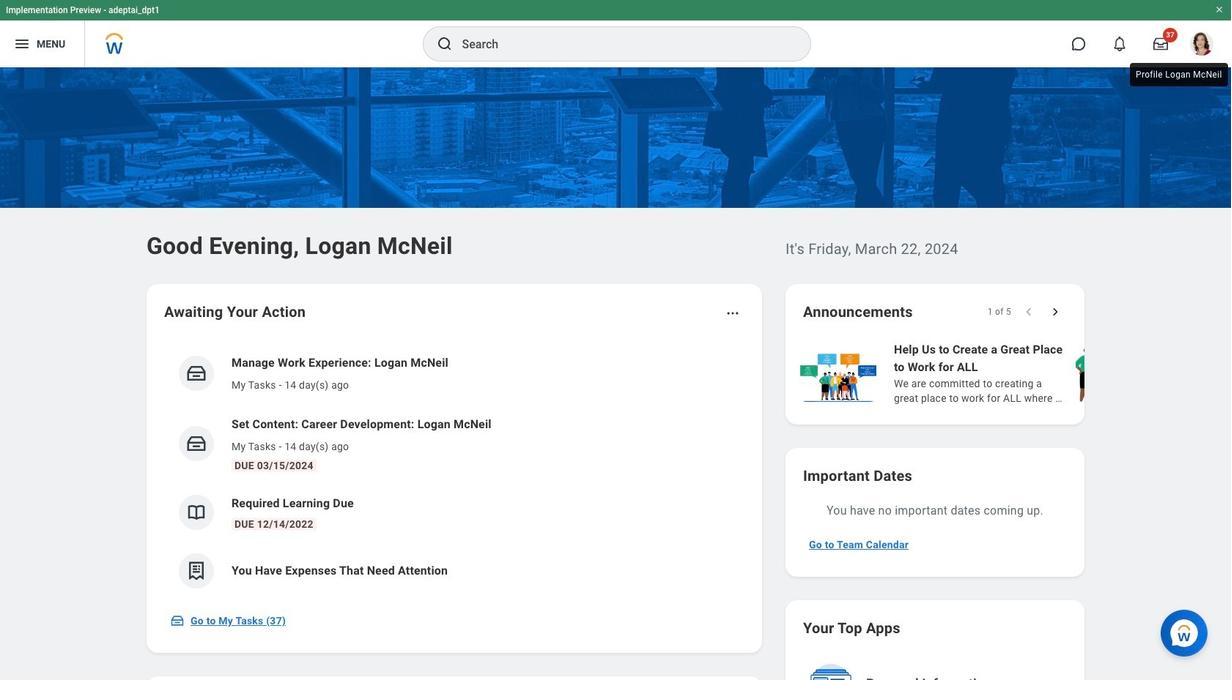 Task type: describe. For each thing, give the bounding box(es) containing it.
2 inbox image from the top
[[185, 433, 207, 455]]

inbox image
[[170, 614, 185, 629]]

justify image
[[13, 35, 31, 53]]

related actions image
[[726, 306, 740, 321]]

book open image
[[185, 502, 207, 524]]

inbox large image
[[1154, 37, 1168, 51]]

dashboard expenses image
[[185, 561, 207, 583]]



Task type: locate. For each thing, give the bounding box(es) containing it.
0 vertical spatial inbox image
[[185, 363, 207, 385]]

main content
[[0, 67, 1231, 681]]

1 vertical spatial inbox image
[[185, 433, 207, 455]]

inbox image
[[185, 363, 207, 385], [185, 433, 207, 455]]

close environment banner image
[[1215, 5, 1224, 14]]

1 horizontal spatial list
[[797, 340, 1231, 408]]

search image
[[436, 35, 453, 53]]

tooltip
[[1127, 60, 1231, 89]]

notifications large image
[[1113, 37, 1127, 51]]

profile logan mcneil image
[[1190, 32, 1214, 59]]

0 horizontal spatial list
[[164, 343, 745, 601]]

1 inbox image from the top
[[185, 363, 207, 385]]

list
[[797, 340, 1231, 408], [164, 343, 745, 601]]

chevron right small image
[[1048, 305, 1063, 320]]

banner
[[0, 0, 1231, 67]]

chevron left small image
[[1022, 305, 1036, 320]]

Search Workday  search field
[[462, 28, 780, 60]]

status
[[988, 306, 1011, 318]]



Task type: vqa. For each thing, say whether or not it's contained in the screenshot.
the left 2023
no



